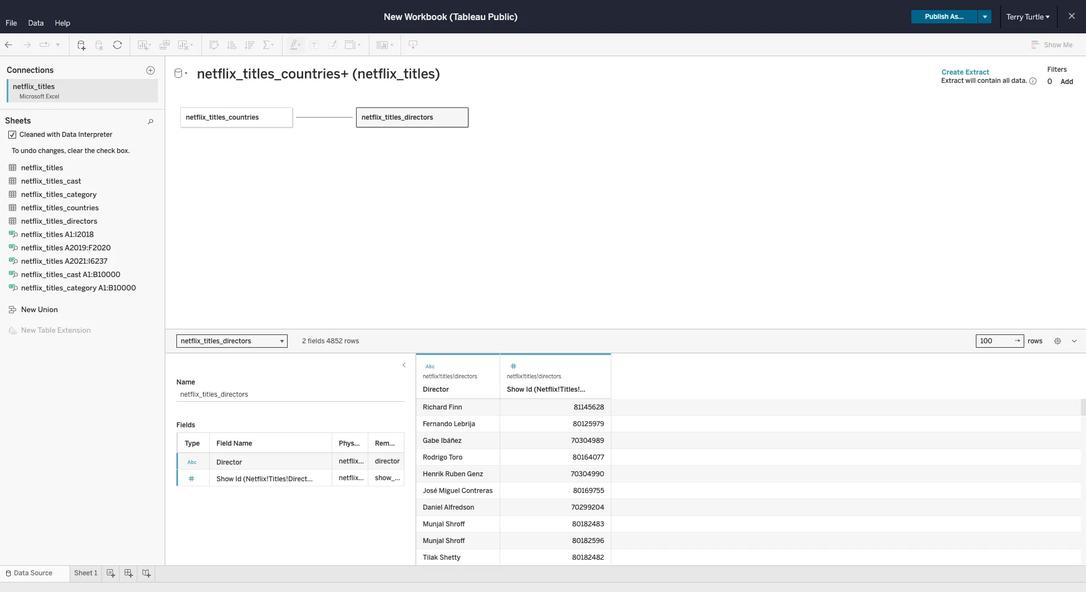 Task type: describe. For each thing, give the bounding box(es) containing it.
pages
[[128, 60, 147, 67]]

with
[[47, 131, 60, 139]]

2
[[302, 337, 306, 345]]

70299204
[[572, 504, 605, 511]]

0 horizontal spatial (netflix!titles!directors)
[[60, 206, 137, 214]]

0 horizontal spatial sheet 1
[[74, 570, 97, 577]]

workbook
[[405, 11, 447, 22]]

1 vertical spatial 1
[[94, 570, 97, 577]]

physical
[[339, 440, 365, 447]]

a1:b10000 for netflix_titles_category a1:b10000
[[98, 284, 136, 292]]

pause auto updates image
[[94, 39, 105, 50]]

connections
[[7, 65, 54, 75]]

download image
[[408, 39, 419, 50]]

0 vertical spatial show id (netflix!titles!directors)
[[33, 206, 137, 214]]

names
[[57, 236, 78, 243]]

row group containing richard finn
[[416, 399, 1082, 566]]

create
[[943, 68, 965, 76]]

1 vertical spatial sheet
[[74, 570, 93, 577]]

netflix_titles_directors button
[[177, 334, 288, 348]]

help
[[55, 19, 70, 27]]

new for new workbook (tableau public)
[[384, 11, 403, 22]]

file
[[6, 19, 17, 27]]

publish as...
[[926, 13, 964, 21]]

data up replay animation image
[[28, 19, 44, 27]]

80125979
[[573, 420, 605, 428]]

josé
[[423, 487, 438, 495]]

will
[[966, 77, 977, 85]]

netflix_titles_cast for netflix_titles_cast a1:b10000
[[21, 271, 81, 279]]

netflix_titles_countries+
[[14, 76, 90, 84]]

terry turtle
[[1007, 13, 1045, 21]]

munjal for 80182596
[[423, 537, 444, 545]]

(netflix_titles)
[[92, 76, 136, 84]]

field name
[[217, 440, 252, 447]]

henrik ruben genz
[[423, 470, 484, 478]]

contreras
[[462, 487, 493, 495]]

measure for measure names
[[28, 236, 55, 243]]

netflix_titles_countries (count)
[[33, 166, 130, 174]]

remote field name
[[375, 440, 438, 447]]

measure for measure values
[[28, 272, 55, 280]]

sort descending image
[[244, 39, 256, 50]]

format workbook image
[[327, 39, 338, 50]]

0 vertical spatial sheet 1
[[222, 99, 261, 115]]

netflix_titles_countries+ (netflix_titles)
[[14, 76, 136, 84]]

sort ascending image
[[227, 39, 238, 50]]

the
[[85, 147, 95, 155]]

lebrija
[[454, 420, 476, 428]]

netflix_titles microsoft excel
[[13, 82, 59, 100]]

all
[[1003, 77, 1011, 85]]

swap rows and columns image
[[209, 39, 220, 50]]

richard finn
[[423, 403, 463, 411]]

extract will contain all data.
[[942, 77, 1028, 85]]

check
[[97, 147, 115, 155]]

add
[[1061, 78, 1074, 85]]

shetty
[[440, 554, 461, 562]]

munjal shroff for 80182596
[[423, 537, 465, 545]]

toro
[[449, 454, 463, 461]]

netflix!titles!directors for director
[[423, 373, 478, 380]]

physical table
[[339, 440, 384, 447]]

richard
[[423, 403, 447, 411]]

80164077
[[573, 454, 605, 461]]

redo image
[[21, 39, 32, 50]]

daniel
[[423, 504, 443, 511]]

netflix_titles_category for netflix_titles_category
[[21, 190, 97, 199]]

2 field from the left
[[402, 440, 417, 447]]

duplicate image
[[159, 39, 170, 50]]

replay animation image
[[55, 41, 61, 48]]

grid containing type
[[177, 432, 438, 557]]

collapse image
[[102, 61, 109, 67]]

netflix!titles!directors for show
[[507, 373, 562, 380]]

netflix_titles_cast for netflix_titles_cast
[[21, 177, 81, 185]]

sheets
[[5, 116, 31, 126]]

undo image
[[3, 39, 14, 50]]

a2021:i6237
[[65, 257, 108, 266]]

netflix_titles a1:i2018
[[21, 231, 94, 239]]

(netflix!titles!directors) inside netflix!titles!directors show id (netflix!titles!directors)
[[534, 386, 612, 393]]

me
[[1064, 41, 1073, 49]]

2 horizontal spatial name
[[419, 440, 438, 447]]

netflix_titles_countries down "to undo changes, clear the check box."
[[33, 166, 104, 174]]

latitude
[[28, 248, 54, 256]]

row containing rodrigo toro
[[416, 449, 1082, 466]]

latitude (generated)
[[28, 248, 93, 256]]

undo
[[21, 147, 37, 155]]

data left source at the bottom left of the page
[[14, 570, 29, 577]]

data right with
[[62, 131, 77, 139]]

(count) for netflix_titles_countries (count)
[[106, 166, 130, 174]]

new table extension
[[21, 326, 91, 335]]

show id
[[33, 153, 58, 161]]

show inside netflix!titles!directors show id (netflix!titles!directors)
[[507, 386, 525, 393]]

tilak
[[423, 554, 438, 562]]

to
[[12, 147, 19, 155]]

totals image
[[262, 39, 276, 50]]

highlight image
[[290, 39, 302, 50]]

publish as... button
[[912, 10, 978, 23]]

create extract
[[943, 68, 990, 76]]

extract inside 'create extract' link
[[966, 68, 990, 76]]

fernando
[[423, 420, 453, 428]]

1 horizontal spatial name
[[234, 440, 252, 447]]

changes,
[[38, 147, 66, 155]]

interpreter
[[78, 131, 113, 139]]

data.
[[1012, 77, 1028, 85]]

finn
[[449, 403, 463, 411]]

munjal for 80182483
[[423, 520, 444, 528]]

measure values
[[28, 272, 77, 280]]

new for new union
[[21, 306, 36, 314]]

netflix_titles_cast a1:b10000
[[21, 271, 121, 279]]

new for new table extension
[[21, 326, 36, 335]]

director
[[375, 457, 400, 465]]

table for new
[[38, 326, 56, 335]]

to undo changes, clear the check box.
[[12, 147, 130, 155]]

clear
[[68, 147, 83, 155]]

table for physical
[[367, 440, 384, 447]]

values
[[56, 272, 77, 280]]

show inside row
[[217, 475, 234, 483]]

country
[[33, 141, 59, 149]]

shroff for 80182483
[[446, 520, 465, 528]]

add button
[[1056, 76, 1079, 87]]

70304990
[[571, 470, 605, 478]]

(count) for netflix_titles_directors (count)
[[104, 219, 128, 227]]

1 rows from the left
[[345, 337, 359, 345]]



Task type: vqa. For each thing, say whether or not it's contained in the screenshot.
Type
yes



Task type: locate. For each thing, give the bounding box(es) containing it.
replay animation image
[[39, 39, 50, 50]]

name
[[177, 378, 195, 386], [234, 440, 252, 447], [419, 440, 438, 447]]

0 horizontal spatial show id (netflix!titles!directors)
[[33, 206, 137, 214]]

0 vertical spatial 1
[[254, 99, 261, 115]]

new worksheet image
[[137, 39, 153, 50]]

henrik
[[423, 470, 444, 478]]

0 vertical spatial a1:b10000
[[83, 271, 121, 279]]

id
[[52, 153, 58, 161], [52, 206, 58, 214], [526, 386, 533, 393], [236, 475, 242, 483]]

0 vertical spatial munjal
[[423, 520, 444, 528]]

(netflix!titles!directors) inside row
[[243, 475, 320, 483]]

source
[[30, 570, 52, 577]]

row containing richard finn
[[416, 399, 1082, 416]]

shroff
[[446, 520, 465, 528], [446, 537, 465, 545]]

create extract link
[[942, 68, 991, 77]]

1 netflix_titles_category from the top
[[21, 190, 97, 199]]

netflix_titles up microsoft
[[13, 82, 55, 91]]

fit image
[[345, 39, 362, 50]]

80182596
[[573, 537, 605, 545]]

row containing fernando lebrija
[[416, 416, 1082, 432]]

1 measure from the top
[[28, 236, 55, 243]]

row containing daniel alfredson
[[416, 499, 1082, 516]]

2 vertical spatial director
[[217, 459, 242, 466]]

81145628
[[574, 403, 605, 411]]

1 vertical spatial table
[[367, 440, 384, 447]]

1 vertical spatial (count)
[[104, 219, 128, 227]]

netflix_titles for netflix_titles a2021:i6237
[[21, 257, 63, 266]]

0 horizontal spatial director
[[33, 194, 59, 202]]

netflix_titles_category for netflix_titles_category a1:b10000
[[21, 284, 97, 292]]

0 vertical spatial director
[[33, 194, 59, 202]]

public)
[[488, 11, 518, 22]]

(count) down box.
[[106, 166, 130, 174]]

data source
[[14, 570, 52, 577]]

netflix_titles a2021:i6237
[[21, 257, 108, 266]]

new union
[[21, 306, 58, 314]]

(generated) for latitude (generated)
[[56, 248, 93, 256]]

as...
[[951, 13, 964, 21]]

1 horizontal spatial show id (netflix!titles!directors)
[[217, 475, 320, 483]]

(count) up a2019:f2020
[[104, 219, 128, 227]]

0 vertical spatial table
[[38, 326, 56, 335]]

1 netflix!titles!directors from the left
[[423, 373, 478, 380]]

0 vertical spatial munjal shroff
[[423, 520, 465, 528]]

munjal down daniel
[[423, 520, 444, 528]]

measure names
[[28, 236, 78, 243]]

new left union at bottom left
[[21, 306, 36, 314]]

show me
[[1045, 41, 1073, 49]]

netflix_titles_directors (count)
[[33, 219, 128, 227]]

1 vertical spatial sheet 1
[[74, 570, 97, 577]]

netflix_titles down show id
[[21, 164, 63, 172]]

director inside row
[[217, 459, 242, 466]]

a1:i2018
[[65, 231, 94, 239]]

1 field from the left
[[217, 440, 232, 447]]

2 netflix!titles!directors from the left
[[507, 373, 562, 380]]

netflix_titles down measure names
[[21, 244, 63, 252]]

table down union at bottom left
[[38, 326, 56, 335]]

show id (netflix!titles!directors) row
[[177, 470, 405, 486]]

1 vertical spatial extract
[[942, 77, 965, 85]]

new workbook (tableau public)
[[384, 11, 518, 22]]

0 vertical spatial extract
[[966, 68, 990, 76]]

netflix_titles_countries
[[186, 114, 259, 121], [28, 130, 101, 138], [33, 166, 104, 174], [21, 204, 99, 212]]

type
[[185, 440, 200, 447]]

Name text field
[[177, 388, 405, 402]]

measure up latitude
[[28, 236, 55, 243]]

2 horizontal spatial (netflix!titles!directors)
[[534, 386, 612, 393]]

a2019:f2020
[[65, 244, 111, 252]]

2 netflix_titles_category from the top
[[21, 284, 97, 292]]

1 horizontal spatial sheet
[[222, 99, 252, 115]]

0 vertical spatial (netflix!titles!directors)
[[60, 206, 137, 214]]

2 measure from the top
[[28, 272, 55, 280]]

shroff down alfredson
[[446, 520, 465, 528]]

(generated) for longitude (generated)
[[61, 260, 98, 268]]

field right remote
[[402, 440, 417, 447]]

0 horizontal spatial netflix!titles!directors
[[423, 373, 478, 380]]

table up the director
[[367, 440, 384, 447]]

data
[[28, 19, 44, 27], [7, 60, 23, 68], [62, 131, 77, 139], [14, 570, 29, 577]]

size
[[158, 164, 170, 171]]

0 horizontal spatial row group
[[177, 453, 405, 486]]

grid containing director
[[416, 353, 1087, 592]]

longitude
[[28, 260, 59, 268]]

2 horizontal spatial director
[[423, 386, 449, 393]]

1 vertical spatial (generated)
[[61, 260, 98, 268]]

1 vertical spatial netflix_titles_category
[[21, 284, 97, 292]]

Search text field
[[3, 96, 76, 110]]

netflix!titles!directors show id (netflix!titles!directors)
[[507, 373, 612, 393]]

refresh data source image
[[112, 39, 123, 50]]

sheet 1 down rows
[[222, 99, 261, 115]]

1 vertical spatial new
[[21, 306, 36, 314]]

row group containing director
[[177, 453, 405, 486]]

0 vertical spatial (count)
[[106, 166, 130, 174]]

netflix_titles_countries up "to undo changes, clear the check box."
[[28, 130, 101, 138]]

row containing gabe ibáñez
[[416, 432, 1082, 449]]

1 munjal shroff from the top
[[423, 520, 465, 528]]

munjal up tilak
[[423, 537, 444, 545]]

netflix_titles up latitude
[[21, 231, 63, 239]]

daniel alfredson
[[423, 504, 475, 511]]

sheet right source at the bottom left of the page
[[74, 570, 93, 577]]

analytics
[[51, 60, 83, 68]]

netflix_titles for netflix_titles
[[21, 164, 63, 172]]

a1:b10000 for netflix_titles_cast a1:b10000
[[83, 271, 121, 279]]

0 vertical spatial new
[[384, 11, 403, 22]]

munjal shroff up tilak shetty
[[423, 537, 465, 545]]

new
[[384, 11, 403, 22], [21, 306, 36, 314], [21, 326, 36, 335]]

sheet down rows
[[222, 99, 252, 115]]

0 horizontal spatial name
[[177, 378, 195, 386]]

1 shroff from the top
[[446, 520, 465, 528]]

name right type
[[234, 440, 252, 447]]

data down 'undo' icon
[[7, 60, 23, 68]]

0 horizontal spatial rows
[[345, 337, 359, 345]]

1 vertical spatial shroff
[[446, 537, 465, 545]]

netflix_titles_category down netflix_titles_countries (count)
[[21, 190, 97, 199]]

2 munjal from the top
[[423, 537, 444, 545]]

show me button
[[1027, 36, 1084, 53]]

tooltip
[[154, 195, 174, 202]]

netflix_titles_category down measure values
[[21, 284, 97, 292]]

(generated) up the netflix_titles_cast a1:b10000
[[61, 260, 98, 268]]

2 munjal shroff from the top
[[423, 537, 465, 545]]

netflix_titles_directors inside dropdown button
[[181, 337, 251, 345]]

0 horizontal spatial table
[[38, 326, 56, 335]]

director inside netflix!titles!directors director
[[423, 386, 449, 393]]

2 fields 4852 rows
[[302, 337, 359, 345]]

fields
[[308, 337, 325, 345]]

1 right source at the bottom left of the page
[[94, 570, 97, 577]]

80169755
[[574, 487, 605, 495]]

2 rows from the left
[[1029, 337, 1043, 345]]

show id (netflix!titles!directors) inside row
[[217, 475, 320, 483]]

70304989
[[572, 437, 605, 445]]

director up netflix_titles a1:i2018
[[33, 194, 59, 202]]

marks
[[128, 117, 147, 125]]

netflix_titles_directors
[[362, 114, 434, 121], [28, 183, 100, 190], [21, 217, 97, 225], [33, 219, 103, 227], [181, 337, 251, 345]]

microsoft
[[19, 94, 44, 100]]

netflix_titles for netflix_titles a2019:f2020
[[21, 244, 63, 252]]

1 horizontal spatial field
[[402, 440, 417, 447]]

terry
[[1007, 13, 1024, 21]]

clear sheet image
[[177, 39, 195, 50]]

0
[[1048, 77, 1053, 85]]

netflix_titles_category a1:b10000
[[21, 284, 136, 292]]

1 horizontal spatial table
[[367, 440, 384, 447]]

new data source image
[[76, 39, 87, 50]]

0 horizontal spatial extract
[[942, 77, 965, 85]]

1 munjal from the top
[[423, 520, 444, 528]]

1 horizontal spatial sheet 1
[[222, 99, 261, 115]]

grid
[[416, 353, 1087, 592], [177, 432, 438, 557]]

filters
[[1048, 65, 1068, 73]]

munjal
[[423, 520, 444, 528], [423, 537, 444, 545]]

netflix_titles down latitude
[[21, 257, 63, 266]]

munjal shroff for 80182483
[[423, 520, 465, 528]]

rows
[[345, 337, 359, 345], [1029, 337, 1043, 345]]

turtle
[[1026, 13, 1045, 21]]

(netflix!titles!directors)
[[60, 206, 137, 214], [534, 386, 612, 393], [243, 475, 320, 483]]

1 vertical spatial munjal shroff
[[423, 537, 465, 545]]

sheet 1 right source at the bottom left of the page
[[74, 570, 97, 577]]

1 horizontal spatial (netflix!titles!directors)
[[243, 475, 320, 483]]

remote
[[375, 440, 400, 447]]

name up fields at the left of the page
[[177, 378, 195, 386]]

netflix!titles!directors director
[[423, 373, 478, 393]]

director up richard
[[423, 386, 449, 393]]

new down new union
[[21, 326, 36, 335]]

1 vertical spatial munjal
[[423, 537, 444, 545]]

1 vertical spatial measure
[[28, 272, 55, 280]]

1 vertical spatial netflix_titles_cast
[[21, 271, 81, 279]]

shroff up shetty
[[446, 537, 465, 545]]

0 horizontal spatial sheet
[[74, 570, 93, 577]]

show/hide cards image
[[376, 39, 394, 50]]

1 down columns
[[254, 99, 261, 115]]

1 horizontal spatial 1
[[254, 99, 261, 115]]

tilak shetty
[[423, 554, 461, 562]]

0 vertical spatial netflix_titles_category
[[21, 190, 97, 199]]

a1:b10000
[[83, 271, 121, 279], [98, 284, 136, 292]]

0 horizontal spatial 1
[[94, 570, 97, 577]]

1 vertical spatial show id (netflix!titles!directors)
[[217, 475, 320, 483]]

field
[[217, 440, 232, 447], [402, 440, 417, 447]]

0 vertical spatial sheet
[[222, 99, 252, 115]]

1 horizontal spatial netflix!titles!directors
[[507, 373, 562, 380]]

sheet
[[222, 99, 252, 115], [74, 570, 93, 577]]

row group
[[416, 399, 1082, 566], [177, 453, 405, 486]]

80182483
[[573, 520, 605, 528]]

netflix_titles_cast down show id
[[21, 177, 81, 185]]

box.
[[117, 147, 130, 155]]

show labels image
[[309, 39, 320, 50]]

row containing tilak shetty
[[416, 549, 1082, 566]]

2 netflix_titles_cast from the top
[[21, 271, 81, 279]]

1 horizontal spatial row group
[[416, 399, 1082, 566]]

tables
[[10, 116, 32, 125]]

longitude (generated)
[[28, 260, 98, 268]]

netflix_titles_countries up netflix_titles_directors (count)
[[21, 204, 99, 212]]

(generated)
[[56, 248, 93, 256], [61, 260, 98, 268]]

1 vertical spatial a1:b10000
[[98, 284, 136, 292]]

ibáñez
[[441, 437, 462, 445]]

munjal shroff down daniel alfredson
[[423, 520, 465, 528]]

1 horizontal spatial director
[[217, 459, 242, 466]]

netflix_titles for netflix_titles a1:i2018
[[21, 231, 63, 239]]

0 vertical spatial measure
[[28, 236, 55, 243]]

gabe
[[423, 437, 440, 445]]

2 shroff from the top
[[446, 537, 465, 545]]

new up show/hide cards image
[[384, 11, 403, 22]]

netflix_titles_category
[[21, 190, 97, 199], [21, 284, 97, 292]]

(generated) up "netflix_titles a2021:i6237"
[[56, 248, 93, 256]]

fields
[[177, 421, 195, 429]]

1 netflix_titles_cast from the top
[[21, 177, 81, 185]]

1
[[254, 99, 261, 115], [94, 570, 97, 577]]

alfredson
[[444, 504, 475, 511]]

extract down create
[[942, 77, 965, 85]]

None text field
[[193, 65, 932, 82], [977, 334, 1025, 348], [193, 65, 932, 82], [977, 334, 1025, 348]]

1 horizontal spatial extract
[[966, 68, 990, 76]]

0 horizontal spatial field
[[217, 440, 232, 447]]

show id (netflix!titles!directors) down field name
[[217, 475, 320, 483]]

id inside row
[[236, 475, 242, 483]]

2 vertical spatial new
[[21, 326, 36, 335]]

name up rodrigo
[[419, 440, 438, 447]]

2 vertical spatial (netflix!titles!directors)
[[243, 475, 320, 483]]

0 vertical spatial shroff
[[446, 520, 465, 528]]

rows
[[231, 79, 247, 86]]

row containing josé miguel contreras
[[416, 482, 1082, 499]]

shroff for 80182596
[[446, 537, 465, 545]]

netflix_titles for netflix_titles microsoft excel
[[13, 82, 55, 91]]

1 vertical spatial (netflix!titles!directors)
[[534, 386, 612, 393]]

excel
[[46, 94, 59, 100]]

row containing director
[[177, 453, 405, 470]]

row
[[416, 399, 1082, 416], [416, 416, 1082, 432], [416, 432, 1082, 449], [416, 449, 1082, 466], [177, 453, 405, 470], [416, 466, 1082, 482], [416, 482, 1082, 499], [416, 499, 1082, 516], [416, 516, 1082, 533], [416, 533, 1082, 549], [416, 549, 1082, 566]]

director down field name
[[217, 459, 242, 466]]

show id (netflix!titles!directors) up netflix_titles_directors (count)
[[33, 206, 137, 214]]

netflix_titles_countries down rows
[[186, 114, 259, 121]]

netflix_titles_cast down longitude
[[21, 271, 81, 279]]

cleaned
[[19, 131, 45, 139]]

0 vertical spatial netflix_titles_cast
[[21, 177, 81, 185]]

rodrigo toro
[[423, 454, 463, 461]]

publish
[[926, 13, 949, 21]]

id inside netflix!titles!directors show id (netflix!titles!directors)
[[526, 386, 533, 393]]

0 vertical spatial (generated)
[[56, 248, 93, 256]]

1 vertical spatial director
[[423, 386, 449, 393]]

measure down longitude
[[28, 272, 55, 280]]

1 horizontal spatial rows
[[1029, 337, 1043, 345]]

field right type
[[217, 440, 232, 447]]

row containing henrik ruben genz
[[416, 466, 1082, 482]]

(tableau
[[450, 11, 486, 22]]

extension
[[57, 326, 91, 335]]

netflix!titles!directors inside netflix!titles!directors show id (netflix!titles!directors)
[[507, 373, 562, 380]]

netflix_titles inside netflix_titles microsoft excel
[[13, 82, 55, 91]]

show inside button
[[1045, 41, 1062, 49]]

extract up will
[[966, 68, 990, 76]]



